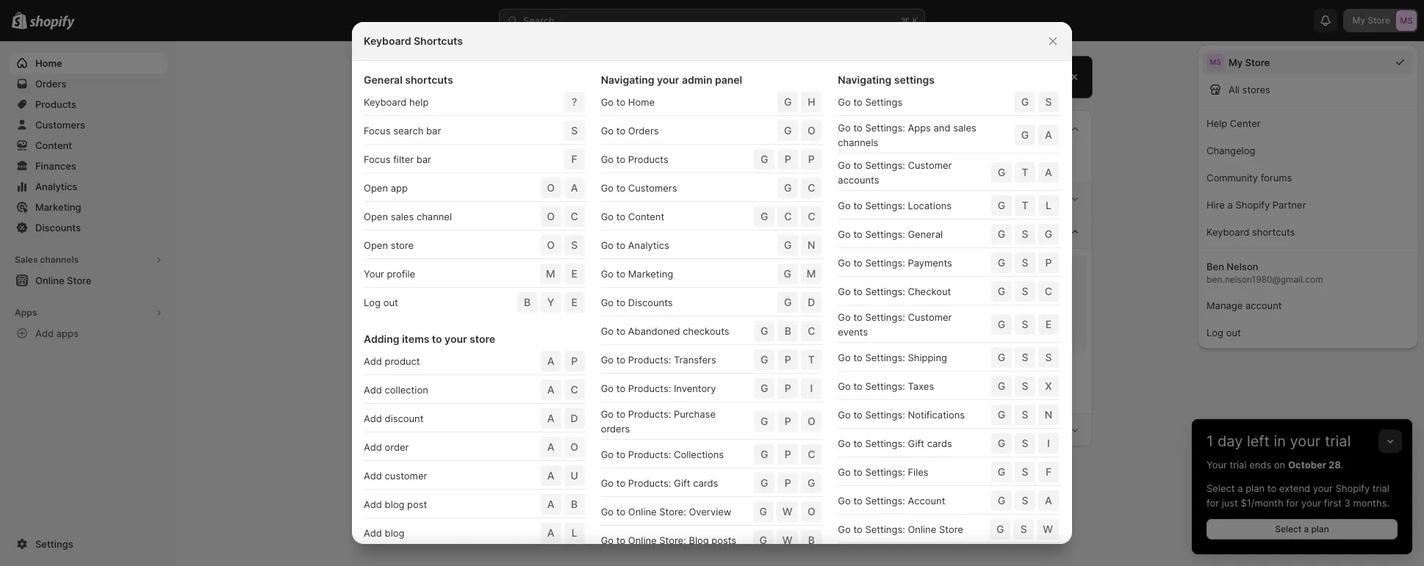 Task type: describe. For each thing, give the bounding box(es) containing it.
store.
[[738, 284, 765, 295]]

select a plan to extend your shopify trial for just $1/month for your first 3 months.
[[1207, 483, 1390, 509]]

go to products: inventory
[[601, 383, 716, 395]]

open for s
[[364, 240, 388, 251]]

your left first at the right
[[1301, 498, 1321, 509]]

trial up ?
[[577, 71, 594, 83]]

0 horizontal spatial my store
[[1229, 57, 1270, 68]]

store settings button
[[508, 216, 1093, 249]]

profile
[[387, 268, 415, 280]]

settings: for go to settings: checkout
[[865, 286, 905, 298]]

temporary
[[566, 284, 613, 295]]

navigating settings
[[838, 73, 935, 86]]

go to settings: checkout
[[838, 286, 951, 298]]

2 vertical spatial t
[[808, 353, 815, 366]]

settings: for go to settings: online store
[[865, 524, 905, 536]]

go to settings: notifications
[[838, 409, 965, 421]]

sales channels button
[[9, 250, 168, 270]]

to for go to online store: blog posts
[[616, 535, 625, 547]]

go to settings: payments
[[838, 257, 952, 269]]

help
[[409, 96, 429, 108]]

changelog
[[1207, 145, 1255, 157]]

extend
[[520, 71, 552, 83]]

1 day left in your trial button
[[1192, 420, 1412, 450]]

admin inside your temporary store name is currently my store. the store name appears in your admin and your online store.
[[566, 298, 593, 310]]

focus for s
[[364, 125, 391, 137]]

gift for p
[[674, 478, 690, 489]]

is
[[669, 284, 676, 295]]

name for name store
[[552, 328, 576, 339]]

1 horizontal spatial l
[[1046, 199, 1052, 212]]

g for go to settings: notifications
[[998, 409, 1005, 421]]

to for go to products: transfers
[[616, 354, 625, 366]]

0 horizontal spatial f
[[571, 153, 577, 165]]

go for go to settings: customer events
[[838, 312, 851, 323]]

g for go to products: transfers
[[761, 353, 768, 366]]

2 m from the left
[[807, 267, 816, 280]]

go to marketing
[[601, 268, 673, 280]]

bar for s
[[426, 125, 441, 137]]

and inside go to settings: apps and sales channels
[[934, 122, 951, 134]]

checkout
[[908, 286, 951, 298]]

add blog post
[[364, 499, 427, 511]]

ben
[[1207, 261, 1224, 273]]

1
[[1207, 433, 1213, 450]]

go for go to products: transfers
[[601, 354, 614, 366]]

select a plan link
[[1207, 520, 1398, 540]]

g for go to settings: taxes
[[998, 380, 1005, 392]]

your up 'name store'
[[543, 298, 563, 310]]

to for go to products: collections
[[616, 449, 625, 461]]

1 horizontal spatial n
[[1045, 409, 1053, 421]]

0 horizontal spatial sales
[[391, 211, 414, 223]]

add blog
[[364, 528, 404, 539]]

out inside button
[[1226, 327, 1241, 339]]

hire a shopify partner
[[1207, 199, 1306, 211]]

your right get
[[677, 140, 697, 151]]

0 horizontal spatial settings
[[35, 539, 73, 550]]

g for go to online store: blog posts
[[759, 534, 767, 547]]

account
[[908, 495, 945, 507]]

to for go to settings: apps and sales channels
[[853, 122, 863, 134]]

open for a
[[364, 182, 388, 194]]

plan for select a plan
[[1311, 524, 1329, 535]]

apps
[[56, 328, 79, 340]]

0 vertical spatial e
[[571, 267, 578, 280]]

just
[[1222, 498, 1238, 509]]

account
[[1246, 300, 1282, 312]]

general shortcuts
[[364, 73, 453, 86]]

store up go to discounts on the bottom left of page
[[616, 284, 639, 295]]

$1/month inside select a plan to extend your shopify trial for just $1/month for your first 3 months.
[[1241, 498, 1284, 509]]

this
[[540, 140, 556, 151]]

go for go to products
[[601, 154, 614, 165]]

store right the
[[788, 284, 811, 295]]

0 vertical spatial shopify
[[1236, 199, 1270, 211]]

settings: for go to settings: locations
[[865, 200, 905, 212]]

go for go to analytics
[[601, 240, 614, 251]]

g for go to online store: overview
[[759, 506, 767, 518]]

channel
[[417, 211, 452, 223]]

your trial ends on october 28 .
[[1207, 459, 1344, 471]]

1 horizontal spatial and
[[739, 140, 756, 151]]

app
[[391, 182, 408, 194]]

g for go to customers
[[784, 182, 792, 194]]

g for go to settings: general
[[998, 228, 1005, 240]]

shortcuts
[[414, 35, 463, 47]]

go for go to products: collections
[[601, 449, 614, 461]]

open for c
[[364, 211, 388, 223]]

your profile
[[364, 268, 415, 280]]

center
[[1230, 118, 1261, 129]]

select a plan
[[1275, 524, 1329, 535]]

discounts inside keyboard shortcuts dialog
[[628, 297, 673, 309]]

trial left ends
[[1230, 459, 1247, 471]]

?
[[572, 96, 577, 108]]

orders
[[601, 423, 630, 435]]

for down extend
[[1286, 498, 1299, 509]]

to for go to products
[[616, 154, 625, 165]]

apps inside button
[[15, 307, 37, 318]]

your up "temporary"
[[572, 263, 593, 275]]

a for hire a shopify partner
[[1228, 199, 1233, 211]]

s for e
[[1022, 318, 1028, 331]]

checkouts
[[683, 326, 729, 337]]

0 horizontal spatial guide
[[551, 123, 579, 135]]

a for select a plan to extend your shopify trial for just $1/month for your first 3 months.
[[1238, 483, 1243, 495]]

g for go to settings: apps and sales channels
[[1021, 129, 1029, 141]]

s for a
[[1022, 495, 1028, 507]]

use
[[520, 140, 537, 151]]

0 horizontal spatial l
[[572, 527, 577, 539]]

g for go to settings: checkout
[[998, 285, 1005, 298]]

p for i
[[785, 382, 791, 395]]

0 vertical spatial my
[[1353, 15, 1365, 26]]

go for go to settings: payments
[[838, 257, 851, 269]]

mark set up shopify payments as done image
[[520, 358, 537, 376]]

g for go to settings
[[1021, 96, 1029, 108]]

menu containing my store
[[1198, 45, 1418, 349]]

products: for i
[[628, 383, 671, 395]]

1 vertical spatial guide
[[619, 140, 645, 151]]

to for go to products: gift cards
[[616, 478, 625, 489]]

log out inside button
[[1207, 327, 1241, 339]]

settings: for go to settings: gift cards
[[865, 438, 905, 450]]

shortcuts for general shortcuts
[[405, 73, 453, 86]]

go to online store: overview
[[601, 506, 731, 518]]

shortcuts for keyboard shortcuts
[[1252, 226, 1295, 238]]

go for go to settings: checkout
[[838, 286, 851, 298]]

select for select a plan to extend your shopify trial for just $1/month for your first 3 months.
[[1207, 483, 1235, 495]]

for up go to home
[[597, 71, 609, 83]]

hire a shopify partner link
[[1202, 193, 1414, 217]]

1 name from the left
[[641, 284, 666, 295]]

g for go to products: inventory
[[761, 382, 768, 395]]

go to settings: account
[[838, 495, 945, 507]]

navigating for navigating your admin panel
[[601, 73, 654, 86]]

to for go to discounts
[[616, 297, 625, 309]]

⌘ k
[[901, 15, 919, 26]]

navigating your admin panel
[[601, 73, 742, 86]]

go to settings: customer events
[[838, 312, 952, 338]]

go for go to settings: online store
[[838, 524, 851, 536]]

go for go to settings: account
[[838, 495, 851, 507]]

plans.
[[762, 71, 788, 83]]

go to settings: apps and sales channels
[[838, 122, 976, 148]]

1 day left in your trial
[[1207, 433, 1351, 450]]

1 horizontal spatial my
[[1229, 57, 1243, 68]]

g for go to settings: files
[[998, 466, 1005, 478]]

posts
[[712, 535, 736, 547]]

your inside 1 day left in your trial element
[[1207, 459, 1227, 471]]

store up profile
[[391, 240, 414, 251]]

keyboard shortcuts
[[1207, 226, 1295, 238]]

channels inside go to settings: apps and sales channels
[[838, 137, 878, 148]]

help center
[[1207, 118, 1261, 129]]

9
[[533, 159, 539, 170]]

0 vertical spatial on
[[718, 71, 729, 83]]

0 vertical spatial home
[[35, 57, 62, 69]]

go for go to customers
[[601, 182, 614, 194]]

collections
[[674, 449, 724, 461]]

/
[[527, 159, 531, 170]]

for left just
[[1207, 498, 1219, 509]]

products: for c
[[628, 449, 671, 461]]

0 vertical spatial $1/month
[[612, 71, 655, 83]]

y
[[547, 296, 554, 309]]

g for go to settings: online store
[[997, 523, 1004, 536]]

log inside keyboard shortcuts dialog
[[364, 297, 381, 309]]

go to settings: taxes
[[838, 381, 934, 392]]

go for go to abandoned checkouts
[[601, 326, 614, 337]]

to for go to settings: gift cards
[[853, 438, 863, 450]]

settings inside keyboard shortcuts dialog
[[865, 96, 903, 108]]

customer
[[385, 470, 427, 482]]

gift for s
[[908, 438, 924, 450]]

settings: for go to settings: apps and sales channels
[[865, 122, 905, 134]]

your left 'months'
[[657, 73, 679, 86]]

g for go to products: gift cards
[[761, 477, 768, 489]]

for left 'months'
[[657, 71, 670, 83]]

g for go to settings: customer accounts
[[998, 166, 1005, 179]]

to for go to settings: locations
[[853, 200, 863, 212]]

add discount
[[364, 413, 424, 425]]

admin inside keyboard shortcuts dialog
[[682, 73, 712, 86]]

on inside 1 day left in your trial element
[[1274, 459, 1285, 471]]

forums
[[1261, 172, 1292, 184]]

accounts
[[838, 174, 879, 186]]

settings: for go to settings: general
[[865, 229, 905, 240]]

online
[[638, 298, 665, 310]]

to for go to settings: checkout
[[853, 286, 863, 298]]

keyboard shortcuts
[[364, 35, 463, 47]]

your up ?
[[554, 71, 574, 83]]

store inside keyboard shortcuts dialog
[[939, 524, 963, 536]]

search
[[523, 15, 555, 26]]

navigating for navigating settings
[[838, 73, 892, 86]]

all stores
[[1229, 84, 1270, 96]]

changelog link
[[1202, 138, 1414, 162]]

p for p
[[785, 153, 791, 165]]

notifications
[[908, 409, 965, 421]]

add product
[[364, 356, 420, 367]]

your right items
[[445, 333, 467, 345]]

settings: for go to settings: customer events
[[865, 312, 905, 323]]

store right items
[[470, 333, 495, 345]]

community forums
[[1207, 172, 1292, 184]]

adding
[[364, 333, 399, 345]]

u
[[571, 470, 578, 482]]

focus for f
[[364, 154, 391, 165]]

1 horizontal spatial f
[[1046, 466, 1052, 478]]

focus search bar
[[364, 125, 441, 137]]

keyboard for keyboard shortcuts
[[1207, 226, 1250, 238]]

your for your temporary store name is currently my store. the store name appears in your admin and your online store.
[[543, 284, 564, 295]]

p for g
[[785, 477, 791, 489]]

t for l
[[1022, 199, 1029, 212]]

your temporary store name is currently my store. the store name appears in your admin and your online store.
[[543, 284, 888, 310]]

apps inside go to settings: apps and sales channels
[[908, 122, 931, 134]]

channels inside button
[[40, 254, 79, 265]]

g for go to settings: account
[[998, 495, 1005, 507]]

p for o
[[785, 415, 791, 428]]

w for b
[[782, 534, 792, 547]]

product
[[385, 356, 420, 367]]

d for g
[[808, 296, 815, 309]]

log out inside keyboard shortcuts dialog
[[364, 297, 398, 309]]

all stores link
[[1202, 77, 1414, 101]]

p for t
[[785, 353, 791, 366]]

go for go to settings
[[838, 96, 851, 108]]

and inside your temporary store name is currently my store. the store name appears in your admin and your online store.
[[596, 298, 613, 310]]

settings: for go to settings: account
[[865, 495, 905, 507]]

add for b
[[364, 499, 382, 511]]

g for go to settings: locations
[[998, 199, 1005, 212]]

to for go to online store: overview
[[616, 506, 625, 518]]

go to products: purchase orders
[[601, 409, 716, 435]]

store left up
[[699, 140, 722, 151]]



Task type: vqa. For each thing, say whether or not it's contained in the screenshot.


Task type: locate. For each thing, give the bounding box(es) containing it.
1 horizontal spatial settings
[[865, 96, 903, 108]]

1 focus from the top
[[364, 125, 391, 137]]

your inside keyboard shortcuts dialog
[[364, 268, 384, 280]]

0 vertical spatial settings
[[865, 96, 903, 108]]

p for c
[[785, 448, 791, 461]]

settings: inside go to settings: customer accounts
[[865, 159, 905, 171]]

setup
[[520, 123, 549, 135]]

open store
[[364, 240, 414, 251]]

gift up files
[[908, 438, 924, 450]]

go for go to marketing
[[601, 268, 614, 280]]

bar right filter
[[416, 154, 431, 165]]

settings: up "go to settings: general"
[[865, 200, 905, 212]]

1 vertical spatial f
[[1046, 466, 1052, 478]]

2 open from the top
[[364, 211, 388, 223]]

navigating up the go to settings
[[838, 73, 892, 86]]

admin down "temporary"
[[566, 298, 593, 310]]

log down manage
[[1207, 327, 1224, 339]]

up
[[725, 140, 736, 151]]

go
[[601, 96, 614, 108], [838, 96, 851, 108], [838, 122, 851, 134], [601, 125, 614, 137], [601, 154, 614, 165], [838, 159, 851, 171], [601, 182, 614, 194], [838, 200, 851, 212], [601, 211, 614, 223], [838, 229, 851, 240], [601, 240, 614, 251], [838, 257, 851, 269], [601, 268, 614, 280], [838, 286, 851, 298], [601, 297, 614, 309], [838, 312, 851, 323], [601, 326, 614, 337], [838, 352, 851, 364], [601, 354, 614, 366], [838, 381, 851, 392], [601, 383, 614, 395], [601, 409, 614, 420], [838, 409, 851, 421], [838, 438, 851, 450], [601, 449, 614, 461], [838, 467, 851, 478], [601, 478, 614, 489], [838, 495, 851, 507], [601, 506, 614, 518], [838, 524, 851, 536], [601, 535, 614, 547]]

go to settings
[[838, 96, 903, 108]]

add for o
[[364, 442, 382, 453]]

apps up add apps
[[15, 307, 37, 318]]

currently
[[679, 284, 719, 295]]

9 settings: from the top
[[865, 381, 905, 392]]

first
[[1324, 498, 1342, 509]]

s for n
[[1022, 409, 1028, 421]]

panel
[[715, 73, 742, 86]]

g for go to home
[[784, 96, 792, 108]]

add left discount
[[364, 413, 382, 425]]

1 vertical spatial log out
[[1207, 327, 1241, 339]]

go to settings: locations
[[838, 200, 952, 212]]

focus
[[364, 125, 391, 137], [364, 154, 391, 165]]

0 vertical spatial gift
[[908, 438, 924, 450]]

open left app
[[364, 182, 388, 194]]

0 vertical spatial shortcuts
[[405, 73, 453, 86]]

gift up the go to online store: overview
[[674, 478, 690, 489]]

$1/month up go to home
[[612, 71, 655, 83]]

to for go to products: inventory
[[616, 383, 625, 395]]

in inside 1 day left in your trial dropdown button
[[1274, 433, 1286, 450]]

open sales channel
[[364, 211, 452, 223]]

to for go to settings: shipping
[[853, 352, 863, 364]]

a for select a plan
[[1304, 524, 1309, 535]]

to inside select a plan to extend your shopify trial for just $1/month for your first 3 months.
[[1267, 483, 1277, 495]]

0 horizontal spatial out
[[383, 297, 398, 309]]

focus left search
[[364, 125, 391, 137]]

1 horizontal spatial my store
[[1353, 15, 1390, 26]]

0 vertical spatial i
[[810, 382, 813, 395]]

cards for p
[[693, 478, 718, 489]]

.
[[1341, 459, 1344, 471]]

products: for t
[[628, 354, 671, 366]]

1 horizontal spatial my store image
[[1396, 10, 1417, 31]]

1 horizontal spatial discounts
[[628, 297, 673, 309]]

general up keyboard help
[[364, 73, 403, 86]]

name your store button
[[543, 256, 893, 282]]

0 horizontal spatial general
[[364, 73, 403, 86]]

g for go to settings: shipping
[[998, 351, 1005, 364]]

1 vertical spatial t
[[1022, 199, 1029, 212]]

8 settings: from the top
[[865, 352, 905, 364]]

0 vertical spatial open
[[364, 182, 388, 194]]

0 horizontal spatial on
[[718, 71, 729, 83]]

6 settings: from the top
[[865, 286, 905, 298]]

2 blog from the top
[[385, 528, 404, 539]]

m right mark name your store as done image
[[546, 267, 555, 280]]

go inside go to products: purchase orders
[[601, 409, 614, 420]]

overview
[[689, 506, 731, 518]]

to inside go to settings: customer accounts
[[853, 159, 863, 171]]

settings: for go to settings: customer accounts
[[865, 159, 905, 171]]

0 vertical spatial log out
[[364, 297, 398, 309]]

settings inside store settings dropdown button
[[547, 226, 584, 238]]

store inside dropdown button
[[520, 226, 544, 238]]

g for go to orders
[[784, 124, 792, 137]]

11 settings: from the top
[[865, 438, 905, 450]]

go for go to home
[[601, 96, 614, 108]]

s for p
[[1022, 256, 1028, 269]]

transfers
[[674, 354, 716, 366]]

13 settings: from the top
[[865, 495, 905, 507]]

0 vertical spatial d
[[808, 296, 815, 309]]

select
[[732, 71, 759, 83]]

adding items to your store
[[364, 333, 495, 345]]

out inside keyboard shortcuts dialog
[[383, 297, 398, 309]]

go inside "go to settings: customer events"
[[838, 312, 851, 323]]

1 vertical spatial name
[[552, 328, 576, 339]]

name your store element
[[543, 282, 893, 344]]

1 vertical spatial general
[[908, 229, 943, 240]]

$1/month
[[612, 71, 655, 83], [1241, 498, 1284, 509]]

1 customer from the top
[[908, 159, 952, 171]]

settings: inside go to settings: apps and sales channels
[[865, 122, 905, 134]]

keyboard shortcuts button
[[1202, 220, 1414, 244]]

0 horizontal spatial my
[[722, 284, 736, 295]]

channels
[[838, 137, 878, 148], [40, 254, 79, 265]]

settings up name your store
[[547, 226, 584, 238]]

to for go to abandoned checkouts
[[616, 326, 625, 337]]

s for w
[[1021, 523, 1027, 536]]

1 store: from the top
[[659, 506, 686, 518]]

open down open app
[[364, 211, 388, 223]]

0 horizontal spatial name
[[641, 284, 666, 295]]

1 vertical spatial store:
[[659, 535, 686, 547]]

0 vertical spatial out
[[383, 297, 398, 309]]

go for go to settings: files
[[838, 467, 851, 478]]

store inside name store link
[[579, 328, 600, 339]]

e up x
[[1046, 318, 1052, 331]]

1 vertical spatial my store
[[1229, 57, 1270, 68]]

apps
[[908, 122, 931, 134], [15, 307, 37, 318]]

to for go to settings: customer events
[[853, 312, 863, 323]]

g for go to products: collections
[[761, 448, 768, 461]]

name up online
[[641, 284, 666, 295]]

7 settings: from the top
[[865, 312, 905, 323]]

1 vertical spatial sales
[[391, 211, 414, 223]]

settings inside keyboard shortcuts dialog
[[894, 73, 935, 86]]

customer inside "go to settings: customer events"
[[908, 312, 952, 323]]

the
[[768, 284, 785, 295]]

0 vertical spatial focus
[[364, 125, 391, 137]]

keyboard up general shortcuts
[[364, 35, 411, 47]]

guide
[[551, 123, 579, 135], [619, 140, 645, 151]]

navigating up go to home
[[601, 73, 654, 86]]

1 vertical spatial a
[[1238, 483, 1243, 495]]

4 products: from the top
[[628, 449, 671, 461]]

sales inside go to settings: apps and sales channels
[[953, 122, 976, 134]]

store inside 'name your store' dropdown button
[[595, 263, 619, 275]]

settings: down the go to settings
[[865, 122, 905, 134]]

0 vertical spatial apps
[[908, 122, 931, 134]]

0 vertical spatial guide
[[551, 123, 579, 135]]

0 horizontal spatial home
[[35, 57, 62, 69]]

your for your profile
[[364, 268, 384, 280]]

1 vertical spatial on
[[1274, 459, 1285, 471]]

open up your profile
[[364, 240, 388, 251]]

go for go to settings: shipping
[[838, 352, 851, 364]]

settings: up the go to settings: taxes
[[865, 352, 905, 364]]

extend
[[1279, 483, 1310, 495]]

settings: for go to settings: taxes
[[865, 381, 905, 392]]

gift
[[908, 438, 924, 450], [674, 478, 690, 489]]

t for a
[[1022, 166, 1029, 179]]

log out down your profile
[[364, 297, 398, 309]]

plan inside select a plan to extend your shopify trial for just $1/month for your first 3 months.
[[1246, 483, 1265, 495]]

to for go to settings: online store
[[853, 524, 863, 536]]

to for go to settings: notifications
[[853, 409, 863, 421]]

2 vertical spatial a
[[1304, 524, 1309, 535]]

settings: up "go to settings: account"
[[865, 467, 905, 478]]

go for go to settings: general
[[838, 229, 851, 240]]

1 vertical spatial d
[[571, 412, 578, 425]]

1 horizontal spatial settings
[[894, 73, 935, 86]]

0 vertical spatial my store image
[[1396, 10, 1417, 31]]

to for go to content
[[616, 211, 625, 223]]

to for go to settings: taxes
[[853, 381, 863, 392]]

log out button
[[1202, 320, 1414, 345]]

and up go to settings: customer accounts
[[934, 122, 951, 134]]

keyboard down general shortcuts
[[364, 96, 407, 108]]

3 inside select a plan to extend your shopify trial for just $1/month for your first 3 months.
[[1344, 498, 1351, 509]]

products: down go to products: inventory in the bottom of the page
[[628, 409, 671, 420]]

discounts down is at the left bottom
[[628, 297, 673, 309]]

blog down "add blog post"
[[385, 528, 404, 539]]

name right mark name your store as done image
[[543, 263, 570, 275]]

0 horizontal spatial m
[[546, 267, 555, 280]]

my store
[[1353, 15, 1390, 26], [1229, 57, 1270, 68]]

2 horizontal spatial a
[[1304, 524, 1309, 535]]

store:
[[659, 506, 686, 518], [659, 535, 686, 547]]

online for b
[[628, 535, 657, 547]]

locations
[[908, 200, 952, 212]]

a inside select a plan to extend your shopify trial for just $1/month for your first 3 months.
[[1238, 483, 1243, 495]]

1 vertical spatial channels
[[40, 254, 79, 265]]

0 vertical spatial and
[[934, 122, 951, 134]]

12 settings: from the top
[[865, 467, 905, 478]]

trial up the "28"
[[1325, 433, 1351, 450]]

trial up months.
[[1373, 483, 1390, 495]]

store
[[1368, 15, 1390, 26], [1245, 57, 1270, 68], [520, 226, 544, 238], [939, 524, 963, 536]]

0 horizontal spatial discounts
[[35, 222, 81, 234]]

add left apps
[[35, 328, 54, 340]]

settings for store settings
[[547, 226, 584, 238]]

go to abandoned checkouts
[[601, 326, 729, 337]]

settings: down "go to settings: account"
[[865, 524, 905, 536]]

name down the y at left
[[552, 328, 576, 339]]

sales channels
[[15, 254, 79, 265]]

m down store settings dropdown button
[[807, 267, 816, 280]]

select up just
[[1207, 483, 1235, 495]]

go for go to settings: notifications
[[838, 409, 851, 421]]

2 horizontal spatial my
[[1353, 15, 1365, 26]]

keyboard for keyboard shortcuts
[[364, 35, 411, 47]]

get
[[659, 140, 674, 151]]

1 horizontal spatial select
[[1275, 524, 1302, 535]]

on right ends
[[1274, 459, 1285, 471]]

5 products: from the top
[[628, 478, 671, 489]]

2 vertical spatial keyboard
[[1207, 226, 1250, 238]]

go inside go to settings: customer accounts
[[838, 159, 851, 171]]

1 m from the left
[[546, 267, 555, 280]]

shortcuts inside button
[[1252, 226, 1295, 238]]

name for name your store
[[543, 263, 570, 275]]

e down "temporary"
[[571, 296, 578, 309]]

1 vertical spatial your
[[543, 284, 564, 295]]

extend your trial for $1/month for 3 months on select plans.
[[520, 71, 788, 83]]

to for go to settings
[[853, 96, 863, 108]]

s for f
[[1022, 466, 1028, 478]]

2 settings: from the top
[[865, 159, 905, 171]]

settings
[[894, 73, 935, 86], [547, 226, 584, 238]]

name inside "element"
[[552, 328, 576, 339]]

online down account
[[908, 524, 936, 536]]

go to products: gift cards
[[601, 478, 718, 489]]

go to settings: online store
[[838, 524, 963, 536]]

settings: down "go to settings: locations" at the top of the page
[[865, 229, 905, 240]]

go for go to content
[[601, 211, 614, 223]]

h
[[808, 96, 815, 108]]

apps button
[[9, 303, 168, 323]]

1 vertical spatial my store image
[[1207, 54, 1224, 71]]

0 vertical spatial blog
[[385, 499, 404, 511]]

add inside add apps button
[[35, 328, 54, 340]]

2 focus from the top
[[364, 154, 391, 165]]

my store image inside menu
[[1207, 54, 1224, 71]]

0 horizontal spatial in
[[880, 284, 888, 295]]

manage account
[[1207, 300, 1282, 312]]

go to settings: customer accounts
[[838, 159, 952, 186]]

guide up go to products
[[619, 140, 645, 151]]

add for d
[[364, 413, 382, 425]]

filter
[[393, 154, 414, 165]]

your up first at the right
[[1313, 483, 1333, 495]]

apps up go to settings: customer accounts
[[908, 122, 931, 134]]

b
[[524, 296, 531, 309], [785, 325, 791, 337], [571, 498, 578, 511], [808, 534, 815, 547]]

help
[[1207, 118, 1227, 129]]

add down "add blog post"
[[364, 528, 382, 539]]

i for s
[[1047, 437, 1050, 450]]

2 products: from the top
[[628, 383, 671, 395]]

2 navigating from the left
[[838, 73, 892, 86]]

1 vertical spatial home
[[628, 96, 655, 108]]

settings: inside "go to settings: customer events"
[[865, 312, 905, 323]]

products: for g
[[628, 478, 671, 489]]

your left online
[[615, 298, 635, 310]]

go to online store: blog posts
[[601, 535, 736, 547]]

0 vertical spatial discounts
[[35, 222, 81, 234]]

1 horizontal spatial shopify
[[1336, 483, 1370, 495]]

add order
[[364, 442, 409, 453]]

0 vertical spatial f
[[571, 153, 577, 165]]

1 vertical spatial i
[[1047, 437, 1050, 450]]

select inside select a plan to extend your shopify trial for just $1/month for your first 3 months.
[[1207, 483, 1235, 495]]

28
[[1329, 459, 1341, 471]]

to inside go to settings: apps and sales channels
[[853, 122, 863, 134]]

go for go to orders
[[601, 125, 614, 137]]

go to products: transfers
[[601, 354, 716, 366]]

select for select a plan
[[1275, 524, 1302, 535]]

g for go to settings: gift cards
[[998, 437, 1005, 450]]

2 store: from the top
[[659, 535, 686, 547]]

plan down ends
[[1246, 483, 1265, 495]]

customer down checkout
[[908, 312, 952, 323]]

g for go to analytics
[[784, 239, 792, 251]]

store: up go to online store: blog posts
[[659, 506, 686, 518]]

my store image
[[1396, 10, 1417, 31], [1207, 54, 1224, 71]]

1 vertical spatial plan
[[1311, 524, 1329, 535]]

search
[[393, 125, 424, 137]]

0 vertical spatial log
[[364, 297, 381, 309]]

go for go to products: inventory
[[601, 383, 614, 395]]

on left select
[[718, 71, 729, 83]]

go for go to online store: overview
[[601, 506, 614, 518]]

0 vertical spatial 3
[[672, 71, 678, 83]]

online down the go to online store: overview
[[628, 535, 657, 547]]

store.
[[668, 298, 693, 310]]

1 horizontal spatial log out
[[1207, 327, 1241, 339]]

e up "temporary"
[[571, 267, 578, 280]]

1 vertical spatial customer
[[908, 312, 952, 323]]

1 vertical spatial shortcuts
[[1252, 226, 1295, 238]]

3 right first at the right
[[1344, 498, 1351, 509]]

2 horizontal spatial and
[[934, 122, 951, 134]]

a
[[1228, 199, 1233, 211], [1238, 483, 1243, 495], [1304, 524, 1309, 535]]

3 products: from the top
[[628, 409, 671, 420]]

plan down first at the right
[[1311, 524, 1329, 535]]

5 settings: from the top
[[865, 257, 905, 269]]

select
[[1207, 483, 1235, 495], [1275, 524, 1302, 535]]

go for go to settings: locations
[[838, 200, 851, 212]]

in right left
[[1274, 433, 1286, 450]]

customer for t
[[908, 159, 952, 171]]

to for go to settings: customer accounts
[[853, 159, 863, 171]]

blog left "post"
[[385, 499, 404, 511]]

october
[[1288, 459, 1326, 471]]

1 navigating from the left
[[601, 73, 654, 86]]

a down select a plan to extend your shopify trial for just $1/month for your first 3 months.
[[1304, 524, 1309, 535]]

0 horizontal spatial apps
[[15, 307, 37, 318]]

go to products: collections
[[601, 449, 724, 461]]

2 name from the left
[[814, 284, 838, 295]]

in inside your temporary store name is currently my store. the store name appears in your admin and your online store.
[[880, 284, 888, 295]]

0 horizontal spatial channels
[[40, 254, 79, 265]]

blog
[[689, 535, 709, 547]]

a right hire
[[1228, 199, 1233, 211]]

admin left panel
[[682, 73, 712, 86]]

go to content
[[601, 211, 664, 223]]

out down manage
[[1226, 327, 1241, 339]]

shopify
[[1236, 199, 1270, 211], [1336, 483, 1370, 495]]

customer inside go to settings: customer accounts
[[908, 159, 952, 171]]

x
[[1045, 380, 1052, 392]]

nelson
[[1227, 261, 1258, 273]]

to inside go to products: purchase orders
[[616, 409, 625, 420]]

and down "temporary"
[[596, 298, 613, 310]]

and
[[934, 122, 951, 134], [739, 140, 756, 151], [596, 298, 613, 310]]

go to analytics
[[601, 240, 669, 251]]

g for go to settings: payments
[[998, 256, 1005, 269]]

1 horizontal spatial log
[[1207, 327, 1224, 339]]

your up 'october'
[[1290, 433, 1321, 450]]

10 settings: from the top
[[865, 409, 905, 421]]

3 settings: from the top
[[865, 200, 905, 212]]

keyboard inside keyboard shortcuts button
[[1207, 226, 1250, 238]]

3 left 'months'
[[672, 71, 678, 83]]

2 customer from the top
[[908, 312, 952, 323]]

trial
[[577, 71, 594, 83], [1325, 433, 1351, 450], [1230, 459, 1247, 471], [1373, 483, 1390, 495]]

1 horizontal spatial shortcuts
[[1252, 226, 1295, 238]]

a up just
[[1238, 483, 1243, 495]]

add down add order
[[364, 470, 382, 482]]

0 vertical spatial in
[[880, 284, 888, 295]]

1 day left in your trial element
[[1192, 458, 1412, 555]]

go for go to products: gift cards
[[601, 478, 614, 489]]

your left profile
[[364, 268, 384, 280]]

store: for o
[[659, 506, 686, 518]]

name store link
[[543, 323, 609, 344]]

general
[[364, 73, 403, 86], [908, 229, 943, 240]]

1 horizontal spatial cards
[[927, 438, 952, 450]]

go for go to online store: blog posts
[[601, 535, 614, 547]]

1 vertical spatial apps
[[15, 307, 37, 318]]

4 settings: from the top
[[865, 229, 905, 240]]

partner
[[1273, 199, 1306, 211]]

2 vertical spatial open
[[364, 240, 388, 251]]

d
[[808, 296, 815, 309], [571, 412, 578, 425]]

mark name your store as done image
[[520, 260, 537, 278]]

to for go to orders
[[616, 125, 625, 137]]

add left collection
[[364, 384, 382, 396]]

menu
[[1198, 45, 1418, 349]]

keyboard down hire
[[1207, 226, 1250, 238]]

1 horizontal spatial navigating
[[838, 73, 892, 86]]

cards for s
[[927, 438, 952, 450]]

add for c
[[364, 384, 382, 396]]

channels up the accounts
[[838, 137, 878, 148]]

3 open from the top
[[364, 240, 388, 251]]

1 vertical spatial keyboard
[[364, 96, 407, 108]]

1 vertical spatial log
[[1207, 327, 1224, 339]]

name left appears
[[814, 284, 838, 295]]

store up "temporary"
[[595, 263, 619, 275]]

shopify image
[[30, 15, 75, 30]]

guide up the this
[[551, 123, 579, 135]]

analytics
[[628, 240, 669, 251]]

products: inside go to products: purchase orders
[[628, 409, 671, 420]]

g
[[784, 96, 792, 108], [1021, 96, 1029, 108], [784, 124, 792, 137], [1021, 129, 1029, 141], [761, 153, 768, 165], [998, 166, 1005, 179], [784, 182, 792, 194], [998, 199, 1005, 212], [761, 210, 768, 223], [998, 228, 1005, 240], [1045, 228, 1053, 240], [784, 239, 792, 251], [998, 256, 1005, 269], [784, 267, 791, 280], [998, 285, 1005, 298], [784, 296, 792, 309], [998, 318, 1005, 331], [761, 325, 768, 337], [998, 351, 1005, 364], [761, 353, 768, 366], [998, 380, 1005, 392], [761, 382, 768, 395], [998, 409, 1005, 421], [761, 415, 768, 428], [998, 437, 1005, 450], [761, 448, 768, 461], [998, 466, 1005, 478], [761, 477, 768, 489], [808, 477, 815, 489], [998, 495, 1005, 507], [759, 506, 767, 518], [997, 523, 1004, 536], [759, 534, 767, 547]]

add collection
[[364, 384, 428, 396]]

name
[[641, 284, 666, 295], [814, 284, 838, 295]]

0 horizontal spatial admin
[[566, 298, 593, 310]]

online for o
[[628, 506, 657, 518]]

use this personalized guide to get your store up and running.
[[520, 140, 795, 151]]

name inside dropdown button
[[543, 263, 570, 275]]

14 settings: from the top
[[865, 524, 905, 536]]

add for l
[[364, 528, 382, 539]]

shopify inside select a plan to extend your shopify trial for just $1/month for your first 3 months.
[[1336, 483, 1370, 495]]

g for go to products
[[761, 153, 768, 165]]

1 vertical spatial settings
[[35, 539, 73, 550]]

go to settings: shipping
[[838, 352, 947, 364]]

cards down the notifications
[[927, 438, 952, 450]]

my inside your temporary store name is currently my store. the store name appears in your admin and your online store.
[[722, 284, 736, 295]]

to inside "go to settings: customer events"
[[853, 312, 863, 323]]

$1/month right just
[[1241, 498, 1284, 509]]

g for go to marketing
[[784, 267, 791, 280]]

0 horizontal spatial d
[[571, 412, 578, 425]]

orders
[[628, 125, 659, 137]]

events
[[838, 326, 868, 338]]

ben.nelson1980@gmail.com
[[1207, 274, 1323, 285]]

0 vertical spatial my store
[[1353, 15, 1390, 26]]

1 open from the top
[[364, 182, 388, 194]]

files
[[908, 467, 929, 478]]

shortcuts down partner
[[1252, 226, 1295, 238]]

1 products: from the top
[[628, 354, 671, 366]]

add for u
[[364, 470, 382, 482]]

settings for navigating settings
[[894, 73, 935, 86]]

home inside keyboard shortcuts dialog
[[628, 96, 655, 108]]

settings: for go to settings: notifications
[[865, 409, 905, 421]]

1 horizontal spatial your
[[543, 284, 564, 295]]

focus left filter
[[364, 154, 391, 165]]

0 horizontal spatial a
[[1228, 199, 1233, 211]]

add up add blog at the left bottom of the page
[[364, 499, 382, 511]]

1 settings: from the top
[[865, 122, 905, 134]]

1 blog from the top
[[385, 499, 404, 511]]

my
[[1353, 15, 1365, 26], [1229, 57, 1243, 68], [722, 284, 736, 295]]

cards
[[927, 438, 952, 450], [693, 478, 718, 489]]

to for go to settings: payments
[[853, 257, 863, 269]]

1 horizontal spatial out
[[1226, 327, 1241, 339]]

0 vertical spatial n
[[808, 239, 815, 251]]

general down locations
[[908, 229, 943, 240]]

0 horizontal spatial log
[[364, 297, 381, 309]]

go inside go to settings: apps and sales channels
[[838, 122, 851, 134]]

abandoned
[[628, 326, 680, 337]]

1 vertical spatial l
[[572, 527, 577, 539]]

0 horizontal spatial $1/month
[[612, 71, 655, 83]]

0 vertical spatial sales
[[953, 122, 976, 134]]

trial inside select a plan to extend your shopify trial for just $1/month for your first 3 months.
[[1373, 483, 1390, 495]]

keyboard shortcuts dialog
[[0, 22, 1424, 567]]

s for s
[[1022, 351, 1028, 364]]

shopify up months.
[[1336, 483, 1370, 495]]

community forums link
[[1202, 165, 1414, 190]]

products: down go to products: collections at the bottom of the page
[[628, 478, 671, 489]]

order
[[385, 442, 409, 453]]

1 horizontal spatial channels
[[838, 137, 878, 148]]

out down your profile
[[383, 297, 398, 309]]

settings: down "go to settings: general"
[[865, 257, 905, 269]]

0 vertical spatial general
[[364, 73, 403, 86]]

shortcuts inside dialog
[[405, 73, 453, 86]]

1 vertical spatial blog
[[385, 528, 404, 539]]

s for i
[[1022, 437, 1028, 450]]

1 horizontal spatial in
[[1274, 433, 1286, 450]]

your inside your temporary store name is currently my store. the store name appears in your admin and your online store.
[[543, 284, 564, 295]]

w
[[782, 506, 792, 518], [1043, 523, 1053, 536], [782, 534, 792, 547]]

g for go to abandoned checkouts
[[761, 325, 768, 337]]

g for go to discounts
[[784, 296, 792, 309]]

to
[[616, 96, 625, 108], [853, 96, 863, 108], [853, 122, 863, 134], [616, 125, 625, 137], [647, 140, 656, 151], [616, 154, 625, 165], [853, 159, 863, 171], [616, 182, 625, 194], [853, 200, 863, 212], [616, 211, 625, 223], [853, 229, 863, 240], [616, 240, 625, 251], [853, 257, 863, 269], [616, 268, 625, 280], [853, 286, 863, 298], [616, 297, 625, 309], [853, 312, 863, 323], [616, 326, 625, 337], [432, 333, 442, 345], [853, 352, 863, 364], [616, 354, 625, 366], [853, 381, 863, 392], [616, 383, 625, 395], [616, 409, 625, 420], [853, 409, 863, 421], [853, 438, 863, 450], [616, 449, 625, 461], [853, 467, 863, 478], [616, 478, 625, 489], [1267, 483, 1277, 495], [853, 495, 863, 507], [616, 506, 625, 518], [853, 524, 863, 536], [616, 535, 625, 547]]

shortcuts up help
[[405, 73, 453, 86]]

and right up
[[739, 140, 756, 151]]

log inside button
[[1207, 327, 1224, 339]]

d down store settings dropdown button
[[808, 296, 815, 309]]

bar for f
[[416, 154, 431, 165]]

1 vertical spatial in
[[1274, 433, 1286, 450]]

settings: for go to settings: files
[[865, 467, 905, 478]]

go for go to settings: gift cards
[[838, 438, 851, 450]]

trial inside 1 day left in your trial dropdown button
[[1325, 433, 1351, 450]]

go to orders
[[601, 125, 659, 137]]

your up the y at left
[[543, 284, 564, 295]]

0 vertical spatial your
[[364, 268, 384, 280]]

to for go to home
[[616, 96, 625, 108]]

1 horizontal spatial general
[[908, 229, 943, 240]]

0 vertical spatial cards
[[927, 438, 952, 450]]

store down "temporary"
[[579, 328, 600, 339]]



